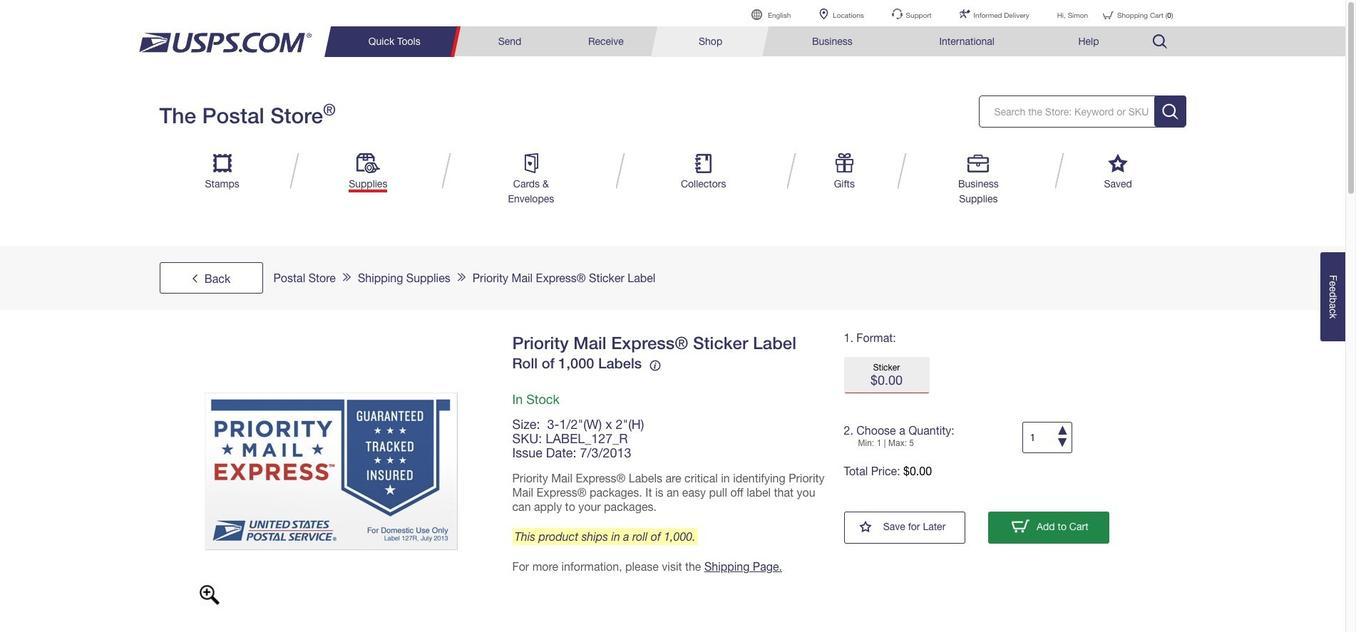 Task type: vqa. For each thing, say whether or not it's contained in the screenshot.
Certified
no



Task type: locate. For each thing, give the bounding box(es) containing it.
4  image from the left
[[966, 153, 991, 173]]

 image
[[356, 153, 380, 173], [519, 153, 543, 173], [691, 153, 716, 173], [966, 153, 991, 173]]

0 horizontal spatial  image
[[210, 153, 234, 173]]

Search the Store: Keyword or SKU text field
[[980, 96, 1188, 127]]

menu bar
[[332, 26, 1188, 56]]

None submit
[[1154, 96, 1186, 127]]

priority mail express® sticker label image
[[199, 342, 462, 606]]

 image
[[210, 153, 234, 173], [832, 153, 857, 173], [1106, 153, 1130, 173]]

1  image from the left
[[356, 153, 380, 173]]

None number field
[[1022, 422, 1072, 454]]

1 horizontal spatial  image
[[832, 153, 857, 173]]

2 horizontal spatial  image
[[1106, 153, 1130, 173]]

back to top image
[[1305, 615, 1346, 632]]



Task type: describe. For each thing, give the bounding box(es) containing it.
2  image from the left
[[519, 153, 543, 173]]

zoom image
[[199, 585, 220, 606]]

3  image from the left
[[1106, 153, 1130, 173]]

2  image from the left
[[832, 153, 857, 173]]

3  image from the left
[[691, 153, 716, 173]]

image of usps.com logo. image
[[138, 32, 311, 53]]

1  image from the left
[[210, 153, 234, 173]]



